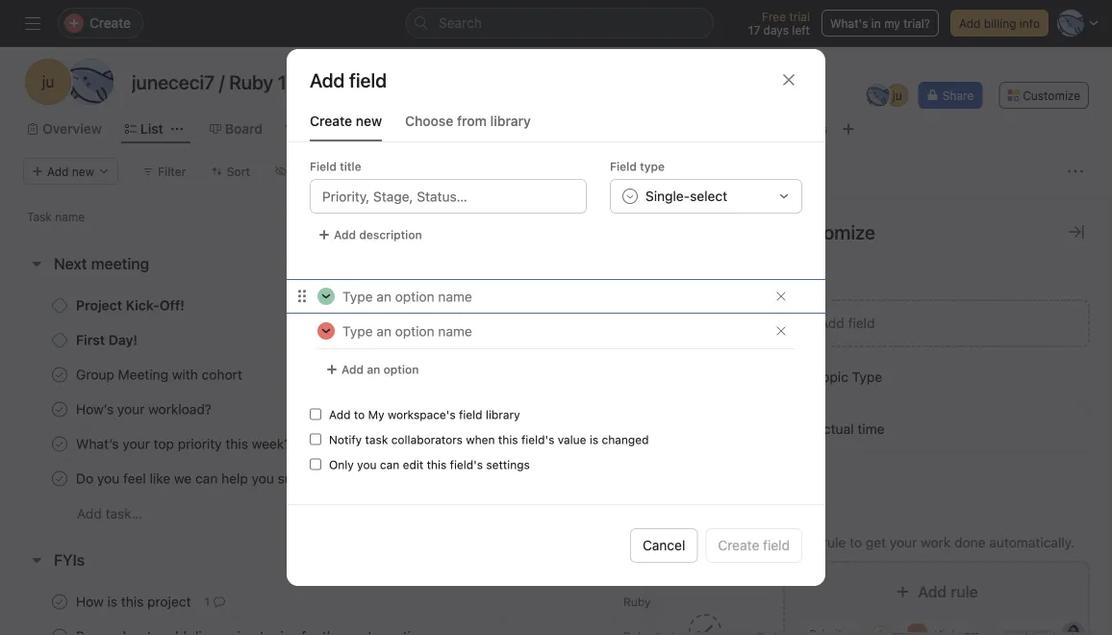 Task type: vqa. For each thing, say whether or not it's contained in the screenshot.
workspace's
yes



Task type: locate. For each thing, give the bounding box(es) containing it.
to left get
[[850, 534, 862, 550]]

ruby anderson
[[623, 299, 706, 312], [623, 333, 706, 347], [623, 437, 706, 451], [623, 595, 706, 609]]

calendar link
[[378, 118, 451, 140]]

0 vertical spatial library
[[490, 113, 531, 129]]

1 horizontal spatial rule
[[951, 583, 978, 601]]

work
[[921, 534, 951, 550]]

add right add to my workspace's field library option
[[329, 408, 351, 422]]

0 horizontal spatial field
[[459, 408, 483, 422]]

row containing 1
[[0, 584, 1112, 620]]

task…
[[105, 506, 142, 521]]

1 vertical spatial create
[[718, 537, 759, 553]]

fyis
[[54, 551, 85, 569]]

share button
[[919, 82, 983, 109]]

1 horizontal spatial created
[[757, 210, 800, 223]]

single-select button
[[610, 179, 802, 214]]

remove option image down fields
[[775, 325, 787, 337]]

1 completed checkbox from the top
[[48, 363, 71, 386]]

3 completed checkbox from the top
[[48, 467, 71, 490]]

4 ruby from the top
[[623, 595, 651, 609]]

ju up overview link
[[42, 73, 54, 91]]

2 fields
[[685, 290, 725, 303]]

field's for value
[[521, 433, 555, 447]]

2 vertical spatial today
[[757, 595, 790, 609]]

1 horizontal spatial this
[[498, 433, 518, 447]]

0 vertical spatial type an option name field
[[335, 280, 768, 313]]

1 remove option image from the top
[[775, 291, 787, 302]]

1 horizontal spatial field
[[763, 537, 790, 553]]

ra
[[81, 73, 100, 91], [870, 89, 886, 102]]

create left new
[[310, 113, 352, 129]]

1 vertical spatial type an option name field
[[335, 315, 768, 347]]

completed image inside group meeting with cohort cell
[[48, 363, 71, 386]]

completed image inside remember to add discussion topics for the next meeting cell
[[48, 625, 71, 635]]

1 today from the top
[[757, 299, 790, 312]]

Type an option name field
[[335, 280, 768, 313], [335, 315, 768, 347]]

1 vertical spatial rule
[[951, 583, 978, 601]]

field left type
[[610, 160, 637, 173]]

customize inside dropdown button
[[1023, 89, 1080, 102]]

by
[[670, 210, 683, 223]]

2 field from the left
[[610, 160, 637, 173]]

completed image for "group meeting with cohort" text box
[[48, 363, 71, 386]]

create new
[[310, 113, 382, 129]]

ruby anderson for what's your top priority this week? cell
[[623, 437, 706, 451]]

completed milestone image up completed milestone option
[[52, 298, 67, 313]]

left
[[792, 23, 810, 37]]

add left an
[[342, 363, 364, 376]]

type inside row
[[542, 210, 568, 223]]

anderson inside 'header fyis' tree grid
[[654, 595, 706, 609]]

2 completed image from the top
[[48, 432, 71, 456]]

1 completed milestone image from the top
[[52, 298, 67, 313]]

topic down workflow
[[509, 210, 538, 223]]

only you can edit this field's settings
[[329, 458, 530, 472]]

add for add a rule to get your work done automatically.
[[783, 534, 808, 550]]

type for actual
[[852, 369, 882, 385]]

ruby anderson for the first day! cell
[[623, 333, 706, 347]]

create new tab panel
[[287, 142, 826, 586]]

field
[[310, 160, 337, 173], [610, 160, 637, 173]]

3 anderson from the top
[[654, 437, 706, 451]]

share
[[943, 89, 974, 102]]

completed checkbox for what's your top priority this week? text box
[[48, 432, 71, 456]]

1 completed checkbox from the top
[[48, 398, 71, 421]]

option
[[383, 363, 419, 376]]

anderson inside ruby anderson "row"
[[654, 437, 706, 451]]

completed milestone image down completed milestone checkbox
[[52, 332, 67, 348]]

completed checkbox down completed milestone option
[[48, 398, 71, 421]]

row
[[0, 198, 1112, 234], [23, 233, 1112, 235], [0, 288, 1112, 323], [0, 322, 1112, 358], [0, 357, 1112, 393], [0, 392, 1112, 427], [0, 461, 1112, 496], [0, 584, 1112, 620], [0, 619, 1112, 635]]

completed image for the remember to add discussion topics for the next meeting text field
[[48, 625, 71, 635]]

type down workflow
[[542, 210, 568, 223]]

in
[[871, 16, 881, 30]]

completed checkbox inside what's your top priority this week? cell
[[48, 432, 71, 456]]

fields
[[783, 273, 825, 291]]

done
[[955, 534, 986, 550]]

anderson for what's your top priority this week? cell
[[654, 437, 706, 451]]

create for create new
[[310, 113, 352, 129]]

ruby up creator for group meeting with cohort cell
[[623, 333, 651, 347]]

close details image
[[1069, 224, 1084, 240]]

workspace's
[[388, 408, 456, 422]]

add
[[959, 16, 981, 30], [334, 228, 356, 242], [820, 315, 845, 331], [342, 363, 364, 376], [329, 408, 351, 422], [77, 506, 102, 521], [783, 534, 808, 550], [918, 583, 947, 601]]

header next meeting tree grid
[[0, 288, 1112, 531]]

this for edit
[[427, 458, 447, 472]]

Add to My workspace's field library checkbox
[[310, 409, 321, 420]]

Completed checkbox
[[48, 363, 71, 386], [48, 432, 71, 456], [48, 467, 71, 490], [48, 625, 71, 635]]

1 vertical spatial field's
[[450, 458, 483, 472]]

add left description
[[334, 228, 356, 242]]

topic type
[[509, 210, 568, 223], [815, 369, 882, 385]]

field
[[848, 315, 875, 331], [459, 408, 483, 422], [763, 537, 790, 553]]

completed checkbox inside do you feel like we can help you succeed in any manner right now? cell
[[48, 467, 71, 490]]

today inside row
[[757, 595, 790, 609]]

customize up fields
[[783, 220, 875, 243]]

3 ruby from the top
[[623, 437, 651, 451]]

Completed milestone checkbox
[[52, 332, 67, 348]]

ruby inside row
[[623, 595, 651, 609]]

changed
[[602, 433, 649, 447]]

list
[[140, 121, 163, 137]]

1 horizontal spatial topic
[[815, 369, 848, 385]]

created on
[[757, 210, 817, 223]]

add for add an option
[[342, 363, 364, 376]]

new
[[356, 113, 382, 129]]

3 ruby anderson from the top
[[623, 437, 706, 451]]

Completed checkbox
[[48, 398, 71, 421], [48, 590, 71, 613]]

0 horizontal spatial topic
[[509, 210, 538, 223]]

1 ruby anderson from the top
[[623, 299, 706, 312]]

1 vertical spatial this
[[427, 458, 447, 472]]

3 today from the top
[[757, 595, 790, 609]]

field left title
[[310, 160, 337, 173]]

None text field
[[127, 64, 305, 99]]

topic type inside row
[[509, 210, 568, 223]]

first day! cell
[[0, 322, 501, 358]]

0 horizontal spatial ra
[[81, 73, 100, 91]]

rules
[[783, 506, 823, 524]]

completed milestone image inside project kick-off! cell
[[52, 298, 67, 313]]

2 ruby from the top
[[623, 333, 651, 347]]

0 horizontal spatial topic type
[[509, 210, 568, 223]]

on
[[804, 210, 817, 223]]

1 horizontal spatial type
[[852, 369, 882, 385]]

ju
[[42, 73, 54, 91], [893, 89, 902, 102], [898, 595, 907, 609]]

ruby for how is this project cell
[[623, 595, 651, 609]]

2 horizontal spatial field
[[848, 315, 875, 331]]

0 vertical spatial to
[[354, 408, 365, 422]]

add left "a"
[[783, 534, 808, 550]]

board link
[[210, 118, 263, 140]]

created for created by
[[623, 210, 667, 223]]

add for add billing info
[[959, 16, 981, 30]]

task name
[[27, 210, 85, 223]]

ruby anderson for how is this project cell
[[623, 595, 706, 609]]

1 vertical spatial completed checkbox
[[48, 590, 71, 613]]

2 vertical spatial field
[[763, 537, 790, 553]]

completed image
[[48, 363, 71, 386], [48, 432, 71, 456], [48, 467, 71, 490], [48, 590, 71, 613], [48, 625, 71, 635]]

customize
[[1023, 89, 1080, 102], [783, 220, 875, 243]]

create up forms
[[718, 537, 759, 553]]

completed checkbox inside how's your workload? cell
[[48, 398, 71, 421]]

topic for actual time
[[815, 369, 848, 385]]

task
[[27, 210, 52, 223]]

ruby anderson inside "row"
[[623, 437, 706, 451]]

field for field type
[[610, 160, 637, 173]]

5 completed image from the top
[[48, 625, 71, 635]]

collaborators
[[391, 433, 463, 447]]

rule down done
[[951, 583, 978, 601]]

created left on
[[757, 210, 800, 223]]

customize down info
[[1023, 89, 1080, 102]]

completed image
[[48, 398, 71, 421]]

0 horizontal spatial customize
[[783, 220, 875, 243]]

collapse task list for this section image
[[29, 256, 44, 271]]

topic up actual
[[815, 369, 848, 385]]

ruby
[[623, 299, 651, 312], [623, 333, 651, 347], [623, 437, 651, 451], [623, 595, 651, 609]]

1 vertical spatial field
[[459, 408, 483, 422]]

1 vertical spatial topic type
[[815, 369, 882, 385]]

ju left add rule
[[898, 595, 907, 609]]

days
[[764, 23, 789, 37]]

when
[[466, 433, 495, 447]]

1 ruby from the top
[[623, 299, 651, 312]]

completed checkbox down fyis button
[[48, 590, 71, 613]]

add down fields
[[820, 315, 845, 331]]

0 vertical spatial this
[[498, 433, 518, 447]]

2 completed milestone image from the top
[[52, 332, 67, 348]]

1 vertical spatial library
[[486, 408, 520, 422]]

what's your top priority this week? cell
[[0, 426, 501, 462]]

completed milestone image inside the first day! cell
[[52, 332, 67, 348]]

0 vertical spatial completed checkbox
[[48, 398, 71, 421]]

1 horizontal spatial topic type
[[815, 369, 882, 385]]

add task…
[[77, 506, 142, 521]]

ruby down cancel button
[[623, 595, 651, 609]]

add left task…
[[77, 506, 102, 521]]

created down single-
[[623, 210, 667, 223]]

completed milestone image
[[52, 298, 67, 313], [52, 332, 67, 348]]

anderson for how is this project cell
[[654, 595, 706, 609]]

only
[[329, 458, 354, 472]]

1 horizontal spatial customize
[[1023, 89, 1080, 102]]

add left billing
[[959, 16, 981, 30]]

1 type an option name field from the top
[[335, 280, 768, 313]]

1 vertical spatial remove option image
[[775, 325, 787, 337]]

2 completed checkbox from the top
[[48, 432, 71, 456]]

a
[[812, 534, 819, 550]]

task
[[365, 433, 388, 447]]

add inside row
[[77, 506, 102, 521]]

ra up overview
[[81, 73, 100, 91]]

remove option image
[[775, 291, 787, 302], [775, 325, 787, 337]]

0 vertical spatial field's
[[521, 433, 555, 447]]

overview
[[42, 121, 102, 137]]

add for add description
[[334, 228, 356, 242]]

add billing info button
[[951, 10, 1049, 37]]

this
[[498, 433, 518, 447], [427, 458, 447, 472]]

search list box
[[406, 8, 714, 38]]

1 completed image from the top
[[48, 363, 71, 386]]

rule
[[823, 534, 846, 550], [951, 583, 978, 601]]

completed checkbox inside how is this project cell
[[48, 590, 71, 613]]

next meeting
[[54, 254, 149, 273]]

2 created from the left
[[757, 210, 800, 223]]

1 vertical spatial completed milestone image
[[52, 332, 67, 348]]

library right from
[[490, 113, 531, 129]]

0 horizontal spatial create
[[310, 113, 352, 129]]

single-
[[646, 188, 690, 204]]

files link
[[783, 118, 827, 140]]

1 vertical spatial topic
[[815, 369, 848, 385]]

remember to add discussion topics for the next meeting cell
[[0, 619, 501, 635]]

1 horizontal spatial field's
[[521, 433, 555, 447]]

add description
[[334, 228, 422, 242]]

2 ruby anderson from the top
[[623, 333, 706, 347]]

2 completed checkbox from the top
[[48, 590, 71, 613]]

to inside create new tab panel
[[354, 408, 365, 422]]

0 vertical spatial customize
[[1023, 89, 1080, 102]]

Group Meeting with cohort text field
[[72, 365, 248, 384]]

get
[[866, 534, 886, 550]]

add a rule to get your work done automatically.
[[783, 534, 1075, 550]]

ruby left 2
[[623, 299, 651, 312]]

1 horizontal spatial field
[[610, 160, 637, 173]]

add down work
[[918, 583, 947, 601]]

4 completed image from the top
[[48, 590, 71, 613]]

ruby right is
[[623, 437, 651, 451]]

add task… button
[[77, 503, 142, 524]]

2 anderson from the top
[[654, 333, 706, 347]]

list link
[[125, 118, 163, 140]]

0 vertical spatial create
[[310, 113, 352, 129]]

tab list
[[287, 111, 826, 142]]

1 anderson from the top
[[654, 299, 706, 312]]

remove option image right fields
[[775, 291, 787, 302]]

this right edit
[[427, 458, 447, 472]]

1 horizontal spatial create
[[718, 537, 759, 553]]

notify
[[329, 433, 362, 447]]

notify task collaborators when this field's value is changed
[[329, 433, 649, 447]]

create inside button
[[718, 537, 759, 553]]

What's your top priority this week? text field
[[72, 434, 297, 454]]

Only you can edit this field's settings checkbox
[[310, 459, 321, 470]]

type up time
[[852, 369, 882, 385]]

creator for how's your workload? cell
[[615, 392, 749, 427]]

1 vertical spatial today
[[757, 333, 790, 347]]

2 remove option image from the top
[[775, 325, 787, 337]]

0 horizontal spatial field
[[310, 160, 337, 173]]

4 completed checkbox from the top
[[48, 625, 71, 635]]

ju left share button
[[893, 89, 902, 102]]

completed checkbox inside group meeting with cohort cell
[[48, 363, 71, 386]]

collapse task list for this section image
[[29, 552, 44, 568]]

2 today from the top
[[757, 333, 790, 347]]

1 vertical spatial type
[[852, 369, 882, 385]]

2 type an option name field from the top
[[335, 315, 768, 347]]

completed image inside do you feel like we can help you succeed in any manner right now? cell
[[48, 467, 71, 490]]

remove option image for second type an option name field from the top
[[775, 325, 787, 337]]

my
[[368, 408, 384, 422]]

this up settings
[[498, 433, 518, 447]]

topic for created by
[[509, 210, 538, 223]]

0 vertical spatial topic type
[[509, 210, 568, 223]]

4 anderson from the top
[[654, 595, 706, 609]]

ra down in
[[870, 89, 886, 102]]

today
[[757, 299, 790, 312], [757, 333, 790, 347], [757, 595, 790, 609]]

topic type up actual time
[[815, 369, 882, 385]]

0 vertical spatial topic
[[509, 210, 538, 223]]

0 vertical spatial today
[[757, 299, 790, 312]]

add to my workspace's field library
[[329, 408, 520, 422]]

ruby anderson inside row
[[623, 595, 706, 609]]

automatically.
[[989, 534, 1075, 550]]

ruby inside "row"
[[623, 437, 651, 451]]

0 horizontal spatial created
[[623, 210, 667, 223]]

3 completed image from the top
[[48, 467, 71, 490]]

group meeting with cohort cell
[[0, 357, 501, 393]]

library
[[490, 113, 531, 129], [486, 408, 520, 422]]

0 vertical spatial remove option image
[[775, 291, 787, 302]]

an
[[367, 363, 380, 376]]

type
[[640, 160, 665, 173]]

field's for settings
[[450, 458, 483, 472]]

topic type for actual
[[815, 369, 882, 385]]

0 horizontal spatial this
[[427, 458, 447, 472]]

completed checkbox for how is this project text box
[[48, 590, 71, 613]]

0 vertical spatial rule
[[823, 534, 846, 550]]

1 created from the left
[[623, 210, 667, 223]]

ju inside row
[[898, 595, 907, 609]]

0 vertical spatial type
[[542, 210, 568, 223]]

created
[[623, 210, 667, 223], [757, 210, 800, 223]]

Completed milestone checkbox
[[52, 298, 67, 313]]

cancel
[[643, 537, 685, 553]]

Remember to add discussion topics for the next meeting text field
[[72, 627, 431, 635]]

fields add field
[[783, 273, 875, 331]]

library up notify task collaborators when this field's value is changed
[[486, 408, 520, 422]]

0 vertical spatial field
[[848, 315, 875, 331]]

4 ruby anderson from the top
[[623, 595, 706, 609]]

field's down when
[[450, 458, 483, 472]]

1 vertical spatial to
[[850, 534, 862, 550]]

completed image inside how is this project cell
[[48, 590, 71, 613]]

0 vertical spatial completed milestone image
[[52, 298, 67, 313]]

topic type down workflow
[[509, 210, 568, 223]]

1 field from the left
[[310, 160, 337, 173]]

ruby for project kick-off! cell
[[623, 299, 651, 312]]

add for add rule
[[918, 583, 947, 601]]

rule right "a"
[[823, 534, 846, 550]]

settings
[[486, 458, 530, 472]]

0 horizontal spatial to
[[354, 408, 365, 422]]

0 horizontal spatial field's
[[450, 458, 483, 472]]

field's left value
[[521, 433, 555, 447]]

edit
[[403, 458, 424, 472]]

create
[[310, 113, 352, 129], [718, 537, 759, 553]]

type
[[542, 210, 568, 223], [852, 369, 882, 385]]

to left the my
[[354, 408, 365, 422]]

completed image inside what's your top priority this week? cell
[[48, 432, 71, 456]]

0 horizontal spatial type
[[542, 210, 568, 223]]

completed checkbox inside remember to add discussion topics for the next meeting cell
[[48, 625, 71, 635]]

1 horizontal spatial to
[[850, 534, 862, 550]]



Task type: describe. For each thing, give the bounding box(es) containing it.
this for when
[[498, 433, 518, 447]]

1 vertical spatial customize
[[783, 220, 875, 243]]

board
[[225, 121, 263, 137]]

created for created on
[[757, 210, 800, 223]]

time
[[858, 421, 885, 437]]

repeats image
[[1072, 629, 1087, 635]]

Notify task collaborators when this field's value is changed checkbox
[[310, 434, 321, 445]]

single-select
[[646, 188, 728, 204]]

files
[[798, 121, 827, 137]]

add an option
[[342, 363, 419, 376]]

add billing info
[[959, 16, 1040, 30]]

ruby for what's your top priority this week? cell
[[623, 437, 651, 451]]

field inside create field button
[[763, 537, 790, 553]]

what's
[[830, 16, 868, 30]]

junececi7@gmail.com
[[918, 595, 1036, 609]]

cancel button
[[630, 528, 698, 563]]

2
[[685, 290, 692, 303]]

completed milestone image for completed milestone checkbox
[[52, 298, 67, 313]]

actual
[[815, 421, 854, 437]]

completed image for do you feel like we can help you succeed in any manner right now? text field
[[48, 467, 71, 490]]

completed checkbox for do you feel like we can help you succeed in any manner right now? text field
[[48, 467, 71, 490]]

next
[[54, 254, 87, 273]]

title
[[340, 160, 361, 173]]

topic type for created
[[509, 210, 568, 223]]

do you feel like we can help you succeed in any manner right now? cell
[[0, 461, 501, 496]]

ruby anderson for project kick-off! cell
[[623, 299, 706, 312]]

completed checkbox for "group meeting with cohort" text box
[[48, 363, 71, 386]]

what's in my trial? button
[[822, 10, 939, 37]]

can
[[380, 458, 400, 472]]

you
[[357, 458, 377, 472]]

how is this project cell
[[0, 584, 501, 620]]

billing
[[984, 16, 1016, 30]]

add an option button
[[318, 356, 428, 383]]

completed milestone image for completed milestone option
[[52, 332, 67, 348]]

create field button
[[706, 528, 802, 563]]

search
[[439, 15, 482, 31]]

add field button
[[783, 299, 1090, 347]]

value
[[558, 433, 586, 447]]

remove option image for 1st type an option name field from the top of the create new tab panel
[[775, 291, 787, 302]]

anderson for the first day! cell
[[654, 333, 706, 347]]

ruby anderson row
[[0, 426, 1112, 462]]

add rule button
[[783, 561, 1091, 635]]

overview link
[[27, 118, 102, 140]]

completed checkbox for the remember to add discussion topics for the next meeting text field
[[48, 625, 71, 635]]

info
[[1020, 16, 1040, 30]]

create for create field
[[718, 537, 759, 553]]

17
[[748, 23, 760, 37]]

add task… row
[[0, 495, 1112, 531]]

field for field title
[[310, 160, 337, 173]]

add field
[[310, 68, 387, 91]]

actual time
[[815, 421, 885, 437]]

how's your workload? cell
[[0, 392, 501, 427]]

name
[[55, 210, 85, 223]]

create field
[[718, 537, 790, 553]]

add for add to my workspace's field library
[[329, 408, 351, 422]]

How's your workload? text field
[[72, 400, 217, 419]]

what's in my trial?
[[830, 16, 930, 30]]

completed checkbox for how's your workload? text field
[[48, 398, 71, 421]]

creator for group meeting with cohort cell
[[615, 357, 749, 393]]

fyis button
[[54, 543, 85, 577]]

1 horizontal spatial ra
[[870, 89, 886, 102]]

meeting
[[91, 254, 149, 273]]

created by
[[623, 210, 683, 223]]

workflow
[[489, 121, 549, 137]]

from
[[457, 113, 487, 129]]

fields
[[696, 290, 725, 303]]

add inside fields add field
[[820, 315, 845, 331]]

your
[[890, 534, 917, 550]]

choose
[[405, 113, 453, 129]]

add rule
[[918, 583, 978, 601]]

header fyis tree grid
[[0, 584, 1112, 635]]

completed image for what's your top priority this week? text box
[[48, 432, 71, 456]]

field type
[[610, 160, 665, 173]]

add field dialog
[[287, 49, 826, 586]]

type for created
[[542, 210, 568, 223]]

field title
[[310, 160, 361, 173]]

close this dialog image
[[781, 72, 797, 88]]

field inside fields add field
[[848, 315, 875, 331]]

Do you feel like we can help you succeed in any manner right now? text field
[[72, 469, 431, 488]]

project kick-off! cell
[[0, 288, 501, 323]]

1
[[204, 595, 210, 609]]

trial
[[789, 10, 810, 23]]

workflow link
[[474, 118, 549, 140]]

completed image for how is this project text box
[[48, 590, 71, 613]]

next meeting button
[[54, 246, 149, 281]]

anderson for project kick-off! cell
[[654, 299, 706, 312]]

First Day! text field
[[72, 330, 143, 350]]

How is this project text field
[[72, 592, 197, 611]]

select
[[690, 188, 728, 204]]

rule inside add rule button
[[951, 583, 978, 601]]

row containing task name
[[0, 198, 1112, 234]]

tab list containing create new
[[287, 111, 826, 142]]

Priority, Stage, Status… text field
[[310, 179, 587, 214]]

forms
[[688, 572, 722, 586]]

creator for do you feel like we can help you succeed in any manner right now? cell
[[615, 461, 749, 496]]

library inside create new tab panel
[[486, 408, 520, 422]]

trial?
[[904, 16, 930, 30]]

timeline link
[[286, 118, 355, 140]]

1 button
[[201, 592, 229, 611]]

remove from starred image
[[342, 74, 357, 89]]

my
[[884, 16, 900, 30]]

free
[[762, 10, 786, 23]]

description
[[359, 228, 422, 242]]

search button
[[406, 8, 714, 38]]

Project Kick-Off! text field
[[72, 296, 190, 315]]

add for add task…
[[77, 506, 102, 521]]

free trial 17 days left
[[748, 10, 810, 37]]

0 horizontal spatial rule
[[823, 534, 846, 550]]

today for next meeting
[[757, 299, 790, 312]]

ruby for the first day! cell
[[623, 333, 651, 347]]

today for fyis
[[757, 595, 790, 609]]

choose from library
[[405, 113, 531, 129]]



